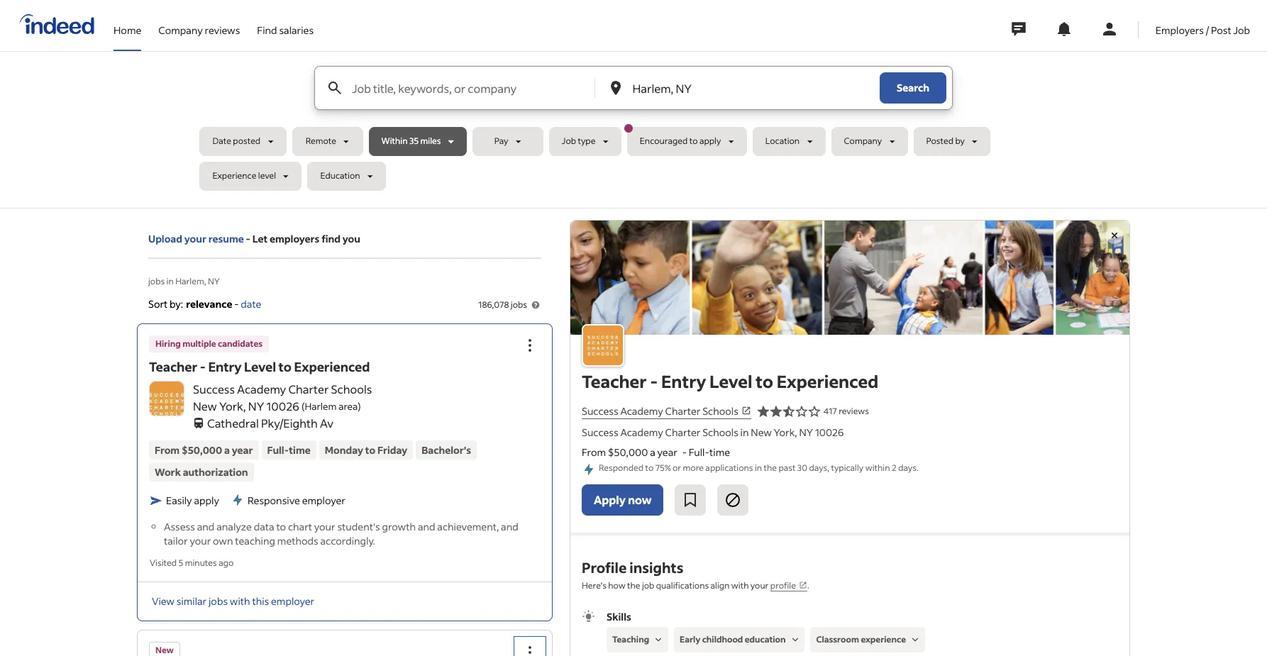Task type: describe. For each thing, give the bounding box(es) containing it.
0 horizontal spatial level
[[244, 359, 276, 376]]

1 horizontal spatial experienced
[[777, 370, 879, 392]]

insights
[[630, 559, 684, 577]]

417
[[824, 406, 838, 417]]

1 vertical spatial york,
[[774, 426, 798, 439]]

apply now button
[[582, 485, 664, 516]]

account image
[[1102, 21, 1119, 38]]

success for in
[[582, 426, 619, 439]]

messages unread count 0 image
[[1010, 15, 1029, 43]]

home link
[[114, 0, 141, 48]]

responsive
[[248, 494, 300, 508]]

work authorization
[[155, 466, 248, 479]]

- left date link
[[234, 297, 239, 311]]

success for new
[[193, 382, 235, 397]]

upload your resume - let employers find you
[[148, 232, 361, 246]]

employers / post job link
[[1156, 0, 1251, 48]]

employers
[[270, 232, 320, 246]]

1 horizontal spatial level
[[710, 370, 753, 392]]

find salaries link
[[257, 0, 314, 48]]

resume
[[209, 232, 244, 246]]

more
[[683, 463, 704, 473]]

methods
[[277, 535, 319, 548]]

- up more at the right
[[683, 446, 687, 459]]

1 horizontal spatial entry
[[662, 370, 707, 392]]

2 vertical spatial ny
[[800, 426, 814, 439]]

success academy charter schools
[[582, 404, 739, 418]]

friday
[[378, 444, 408, 457]]

harlem,
[[175, 276, 206, 287]]

encouraged
[[640, 136, 688, 147]]

apply inside encouraged to apply "dropdown button"
[[700, 136, 722, 147]]

hiring multiple candidates
[[155, 339, 263, 350]]

days.
[[899, 463, 919, 473]]

authorization
[[183, 466, 248, 479]]

relevance
[[186, 297, 232, 311]]

you
[[343, 232, 361, 246]]

close job details image
[[1107, 227, 1124, 244]]

jobs in harlem, ny
[[148, 276, 220, 287]]

charter for york,
[[289, 382, 329, 397]]

remote
[[306, 136, 337, 147]]

none search field containing search
[[200, 66, 1068, 197]]

$50,000 for from $50,000 a year
[[182, 444, 222, 457]]

own
[[213, 535, 233, 548]]

year for from $50,000 a year
[[232, 444, 253, 457]]

student's
[[338, 521, 380, 534]]

reviews for company reviews
[[205, 23, 240, 37]]

save this job image
[[683, 492, 700, 509]]

profile
[[582, 559, 627, 577]]

1 vertical spatial academy
[[621, 404, 664, 418]]

pay button
[[473, 127, 544, 156]]

schools for 10026
[[331, 382, 372, 397]]

monday
[[325, 444, 364, 457]]

early childhood education button
[[674, 628, 805, 653]]

0 horizontal spatial entry
[[208, 359, 242, 376]]

0 horizontal spatial teacher
[[149, 359, 198, 376]]

1 horizontal spatial jobs
[[209, 595, 228, 608]]

visited
[[150, 558, 177, 569]]

academy for new
[[237, 382, 286, 397]]

data
[[254, 521, 274, 534]]

post
[[1212, 23, 1232, 37]]

your right upload
[[184, 232, 207, 246]]

2 vertical spatial in
[[755, 463, 763, 473]]

type
[[578, 136, 596, 147]]

miles
[[421, 136, 441, 147]]

job actions image
[[522, 644, 539, 657]]

view similar jobs with this employer
[[152, 595, 315, 608]]

by
[[956, 136, 966, 147]]

visited 5 minutes ago
[[150, 558, 234, 569]]

186,078 jobs
[[479, 300, 527, 310]]

job actions menu is collapsed image
[[522, 337, 539, 355]]

classroom experience button
[[811, 628, 926, 653]]

1 horizontal spatial teacher
[[582, 370, 647, 392]]

ago
[[219, 558, 234, 569]]

2 and from the left
[[418, 521, 436, 534]]

company for company reviews
[[159, 23, 203, 37]]

within 35 miles
[[382, 136, 441, 147]]

find salaries
[[257, 23, 314, 37]]

experience
[[861, 635, 907, 645]]

charter for new
[[666, 426, 701, 439]]

view
[[152, 595, 175, 608]]

from $50,000 a year - full-time
[[582, 446, 731, 459]]

1 vertical spatial schools
[[703, 404, 739, 418]]

a for from $50,000 a year - full-time
[[650, 446, 656, 459]]

notifications unread count 0 image
[[1056, 21, 1073, 38]]

date posted button
[[200, 127, 287, 156]]

job inside dropdown button
[[562, 136, 576, 147]]

level
[[258, 171, 276, 181]]

company reviews link
[[159, 0, 240, 48]]

your left profile
[[751, 581, 769, 591]]

ny inside success academy charter schools new york, ny 10026 ( harlem area )
[[248, 399, 264, 414]]

hiring
[[155, 339, 181, 350]]

home
[[114, 23, 141, 37]]

0 horizontal spatial the
[[628, 581, 641, 591]]

days,
[[810, 463, 830, 473]]

education button
[[308, 162, 386, 191]]

company for company
[[845, 136, 883, 147]]

year for from $50,000 a year - full-time
[[658, 446, 678, 459]]

accordingly.
[[321, 535, 376, 548]]

experience level
[[213, 171, 276, 181]]

cathedral pky/eighth av
[[207, 416, 334, 431]]

1 and from the left
[[197, 521, 215, 534]]

to up success academy charter schools new york, ny 10026 ( harlem area )
[[279, 359, 292, 376]]

your right chart
[[314, 521, 336, 534]]

past
[[779, 463, 796, 473]]

childhood
[[703, 635, 744, 645]]

0 horizontal spatial in
[[167, 276, 174, 287]]

$50,000 for from $50,000 a year - full-time
[[608, 446, 648, 459]]

1 horizontal spatial with
[[732, 581, 749, 591]]

cathedral
[[207, 416, 259, 431]]

job
[[642, 581, 655, 591]]

your up minutes
[[190, 535, 211, 548]]

from $50,000 a year
[[155, 444, 253, 457]]

candidates
[[218, 339, 263, 350]]

from for from $50,000 a year
[[155, 444, 180, 457]]

missing qualification image for early childhood education
[[789, 634, 802, 647]]

to inside "dropdown button"
[[690, 136, 698, 147]]

help icon image
[[530, 300, 542, 311]]

sort
[[148, 297, 168, 311]]

similar
[[177, 595, 207, 608]]

work
[[155, 466, 181, 479]]

1 vertical spatial with
[[230, 595, 250, 608]]

av
[[320, 416, 334, 431]]

york, inside success academy charter schools new york, ny 10026 ( harlem area )
[[219, 399, 246, 414]]

transit information image
[[193, 416, 204, 429]]

sort by: relevance - date
[[148, 297, 262, 311]]

skills
[[607, 611, 632, 624]]

from for from $50,000 a year - full-time
[[582, 446, 606, 459]]

early childhood education
[[680, 635, 786, 645]]

chart
[[288, 521, 312, 534]]



Task type: locate. For each thing, give the bounding box(es) containing it.
0 horizontal spatial a
[[224, 444, 230, 457]]

charter inside success academy charter schools new york, ny 10026 ( harlem area )
[[289, 382, 329, 397]]

time down pky/eighth
[[289, 444, 311, 457]]

teacher - entry level to experienced
[[149, 359, 370, 376], [582, 370, 879, 392]]

success academy charter schools in new york, ny 10026
[[582, 426, 844, 439]]

schools inside success academy charter schools new york, ny 10026 ( harlem area )
[[331, 382, 372, 397]]

new up transit information icon
[[193, 399, 217, 414]]

0 vertical spatial schools
[[331, 382, 372, 397]]

employer up chart
[[302, 494, 346, 508]]

to
[[690, 136, 698, 147], [279, 359, 292, 376], [756, 370, 774, 392], [365, 444, 376, 457], [646, 463, 654, 473], [276, 521, 286, 534]]

to right the data
[[276, 521, 286, 534]]

year
[[232, 444, 253, 457], [658, 446, 678, 459]]

0 vertical spatial ny
[[208, 276, 220, 287]]

0 horizontal spatial from
[[155, 444, 180, 457]]

2 vertical spatial schools
[[703, 426, 739, 439]]

time
[[289, 444, 311, 457], [710, 446, 731, 459]]

$50,000 up responded
[[608, 446, 648, 459]]

10026 down '417' at right bottom
[[816, 426, 844, 439]]

teacher down hiring
[[149, 359, 198, 376]]

ny
[[208, 276, 220, 287], [248, 399, 264, 414], [800, 426, 814, 439]]

1 vertical spatial apply
[[194, 494, 219, 508]]

reviews for 417 reviews
[[839, 406, 870, 417]]

education
[[745, 635, 786, 645]]

to up 2.5 out of 5 stars. link to 417 company reviews (opens in a new tab) image
[[756, 370, 774, 392]]

here's how the job qualifications align with your
[[582, 581, 771, 591]]

employer right this
[[271, 595, 315, 608]]

None search field
[[200, 66, 1068, 197]]

early
[[680, 635, 701, 645]]

1 vertical spatial charter
[[666, 404, 701, 418]]

0 horizontal spatial and
[[197, 521, 215, 534]]

1 horizontal spatial company
[[845, 136, 883, 147]]

missing qualification image right teaching
[[653, 634, 665, 647]]

reviews right '417' at right bottom
[[839, 406, 870, 417]]

new down view
[[155, 645, 174, 656]]

company logo image
[[144, 382, 190, 428]]

0 vertical spatial company
[[159, 23, 203, 37]]

0 vertical spatial charter
[[289, 382, 329, 397]]

to inside assess and analyze data to chart your student's growth and achievement, and tailor your own teaching methods accordingly.
[[276, 521, 286, 534]]

charter down success academy charter schools link
[[666, 426, 701, 439]]

2 horizontal spatial ny
[[800, 426, 814, 439]]

new inside success academy charter schools new york, ny 10026 ( harlem area )
[[193, 399, 217, 414]]

1 vertical spatial reviews
[[839, 406, 870, 417]]

1 vertical spatial in
[[741, 426, 749, 439]]

1 horizontal spatial york,
[[774, 426, 798, 439]]

/
[[1207, 23, 1210, 37]]

the left past
[[764, 463, 777, 473]]

a up authorization
[[224, 444, 230, 457]]

in up responded to 75% or more applications in the past 30 days, typically within 2 days.
[[741, 426, 749, 439]]

jobs
[[148, 276, 165, 287], [511, 300, 527, 310], [209, 595, 228, 608]]

posted by button
[[914, 127, 991, 156]]

remote button
[[292, 127, 363, 156]]

2 horizontal spatial new
[[751, 426, 772, 439]]

0 vertical spatial reviews
[[205, 23, 240, 37]]

entry up success academy charter schools link
[[662, 370, 707, 392]]

0 vertical spatial job
[[1234, 23, 1251, 37]]

teaching
[[235, 535, 275, 548]]

1 horizontal spatial $50,000
[[608, 446, 648, 459]]

1 horizontal spatial missing qualification image
[[789, 634, 802, 647]]

responsive employer
[[248, 494, 346, 508]]

level up success academy charter schools in new york, ny 10026 at the bottom of the page
[[710, 370, 753, 392]]

job right "post"
[[1234, 23, 1251, 37]]

0 vertical spatial jobs
[[148, 276, 165, 287]]

1 horizontal spatial in
[[741, 426, 749, 439]]

level down candidates
[[244, 359, 276, 376]]

)
[[358, 401, 361, 413]]

charter up (
[[289, 382, 329, 397]]

0 horizontal spatial year
[[232, 444, 253, 457]]

2 vertical spatial new
[[155, 645, 174, 656]]

profile link
[[771, 581, 808, 592]]

0 horizontal spatial company
[[159, 23, 203, 37]]

missing qualification image right education
[[789, 634, 802, 647]]

job type
[[562, 136, 596, 147]]

reviews left find
[[205, 23, 240, 37]]

with
[[732, 581, 749, 591], [230, 595, 250, 608]]

1 horizontal spatial job
[[1234, 23, 1251, 37]]

education
[[321, 171, 360, 181]]

find
[[257, 23, 277, 37]]

to right 'encouraged'
[[690, 136, 698, 147]]

10026 up pky/eighth
[[267, 399, 299, 414]]

minutes
[[185, 558, 217, 569]]

ny down 2.5 out of 5 stars. link to 417 company reviews (opens in a new tab) image
[[800, 426, 814, 439]]

with right align
[[732, 581, 749, 591]]

multiple
[[183, 339, 216, 350]]

1 vertical spatial company
[[845, 136, 883, 147]]

typically
[[832, 463, 864, 473]]

search button
[[880, 72, 947, 104]]

year up 75%
[[658, 446, 678, 459]]

now
[[628, 493, 652, 508]]

1 vertical spatial jobs
[[511, 300, 527, 310]]

let
[[253, 232, 268, 246]]

1 horizontal spatial year
[[658, 446, 678, 459]]

0 horizontal spatial new
[[155, 645, 174, 656]]

schools up area
[[331, 382, 372, 397]]

full- up more at the right
[[689, 446, 710, 459]]

schools
[[331, 382, 372, 397], [703, 404, 739, 418], [703, 426, 739, 439]]

0 horizontal spatial with
[[230, 595, 250, 608]]

2 horizontal spatial in
[[755, 463, 763, 473]]

success academy charter schools link
[[582, 404, 752, 420]]

1 horizontal spatial ny
[[248, 399, 264, 414]]

not interested image
[[725, 492, 742, 509]]

harlem
[[305, 401, 337, 413]]

job left type
[[562, 136, 576, 147]]

from
[[155, 444, 180, 457], [582, 446, 606, 459]]

entry
[[208, 359, 242, 376], [662, 370, 707, 392]]

1 horizontal spatial time
[[710, 446, 731, 459]]

- down multiple
[[200, 359, 206, 376]]

1 horizontal spatial teacher - entry level to experienced
[[582, 370, 879, 392]]

- up success academy charter schools
[[651, 370, 658, 392]]

to left 75%
[[646, 463, 654, 473]]

teacher - entry level to experienced up success academy charter schools in new york, ny 10026 at the bottom of the page
[[582, 370, 879, 392]]

missing qualification image
[[653, 634, 665, 647], [789, 634, 802, 647], [909, 634, 922, 647]]

growth
[[382, 521, 416, 534]]

york, up cathedral
[[219, 399, 246, 414]]

0 vertical spatial new
[[193, 399, 217, 414]]

pky/eighth
[[261, 416, 318, 431]]

pay
[[495, 136, 509, 147]]

30
[[798, 463, 808, 473]]

academy inside success academy charter schools new york, ny 10026 ( harlem area )
[[237, 382, 286, 397]]

company reviews
[[159, 23, 240, 37]]

2 horizontal spatial missing qualification image
[[909, 634, 922, 647]]

186,078
[[479, 300, 509, 310]]

teaching
[[613, 635, 650, 645]]

1 horizontal spatial the
[[764, 463, 777, 473]]

missing qualification image right experience
[[909, 634, 922, 647]]

75%
[[656, 463, 671, 473]]

1 horizontal spatial apply
[[700, 136, 722, 147]]

0 horizontal spatial apply
[[194, 494, 219, 508]]

year down cathedral
[[232, 444, 253, 457]]

easily
[[166, 494, 192, 508]]

0 horizontal spatial time
[[289, 444, 311, 457]]

ny up cathedral pky/eighth av on the bottom of page
[[248, 399, 264, 414]]

1 horizontal spatial 10026
[[816, 426, 844, 439]]

qualifications
[[657, 581, 709, 591]]

academy for in
[[621, 426, 664, 439]]

Edit location text field
[[630, 67, 852, 109]]

upload
[[148, 232, 182, 246]]

success inside success academy charter schools link
[[582, 404, 619, 418]]

3 and from the left
[[501, 521, 519, 534]]

apply right 'encouraged'
[[700, 136, 722, 147]]

1 missing qualification image from the left
[[653, 634, 665, 647]]

your
[[184, 232, 207, 246], [314, 521, 336, 534], [190, 535, 211, 548], [751, 581, 769, 591]]

with left this
[[230, 595, 250, 608]]

0 horizontal spatial 10026
[[267, 399, 299, 414]]

missing qualification image for teaching
[[653, 634, 665, 647]]

1 horizontal spatial reviews
[[839, 406, 870, 417]]

how
[[609, 581, 626, 591]]

analyze
[[217, 521, 252, 534]]

0 vertical spatial academy
[[237, 382, 286, 397]]

2 vertical spatial success
[[582, 426, 619, 439]]

experienced up '417' at right bottom
[[777, 370, 879, 392]]

in left past
[[755, 463, 763, 473]]

1 vertical spatial employer
[[271, 595, 315, 608]]

0 horizontal spatial job
[[562, 136, 576, 147]]

view similar jobs with this employer link
[[152, 595, 315, 608]]

search
[[897, 81, 930, 94]]

success academy charter schools logo image
[[571, 221, 1130, 335], [582, 324, 625, 367]]

posted by
[[927, 136, 966, 147]]

and right growth at bottom
[[418, 521, 436, 534]]

tailor
[[164, 535, 188, 548]]

within
[[382, 136, 408, 147]]

employers / post job
[[1156, 23, 1251, 37]]

in left harlem,
[[167, 276, 174, 287]]

teacher up success academy charter schools
[[582, 370, 647, 392]]

and up the own
[[197, 521, 215, 534]]

0 horizontal spatial reviews
[[205, 23, 240, 37]]

the left job
[[628, 581, 641, 591]]

1 horizontal spatial new
[[193, 399, 217, 414]]

classroom
[[817, 635, 860, 645]]

0 vertical spatial the
[[764, 463, 777, 473]]

1 horizontal spatial full-
[[689, 446, 710, 459]]

missing qualification image inside early childhood education button
[[789, 634, 802, 647]]

ny right harlem,
[[208, 276, 220, 287]]

company
[[159, 23, 203, 37], [845, 136, 883, 147]]

schools up applications
[[703, 426, 739, 439]]

full-time
[[267, 444, 311, 457]]

2 horizontal spatial jobs
[[511, 300, 527, 310]]

1 vertical spatial new
[[751, 426, 772, 439]]

0 vertical spatial 10026
[[267, 399, 299, 414]]

area
[[339, 401, 358, 413]]

company inside dropdown button
[[845, 136, 883, 147]]

0 horizontal spatial missing qualification image
[[653, 634, 665, 647]]

5
[[179, 558, 183, 569]]

2 vertical spatial jobs
[[209, 595, 228, 608]]

1 vertical spatial 10026
[[816, 426, 844, 439]]

full- down cathedral pky/eighth av on the bottom of page
[[267, 444, 289, 457]]

schools for ny
[[703, 426, 739, 439]]

-
[[246, 232, 251, 246], [234, 297, 239, 311], [200, 359, 206, 376], [651, 370, 658, 392], [683, 446, 687, 459]]

by:
[[170, 297, 183, 311]]

profile insights
[[582, 559, 684, 577]]

2 vertical spatial academy
[[621, 426, 664, 439]]

assess
[[164, 521, 195, 534]]

missing qualification image inside teaching 'button'
[[653, 634, 665, 647]]

0 vertical spatial success
[[193, 382, 235, 397]]

1 vertical spatial ny
[[248, 399, 264, 414]]

0 horizontal spatial $50,000
[[182, 444, 222, 457]]

1 vertical spatial job
[[562, 136, 576, 147]]

bachelor's
[[422, 444, 471, 457]]

encouraged to apply
[[640, 136, 722, 147]]

2.5 out of 5 stars. link to 417 company reviews (opens in a new tab) image
[[757, 403, 821, 420]]

date
[[213, 136, 231, 147]]

0 horizontal spatial jobs
[[148, 276, 165, 287]]

date link
[[241, 297, 262, 311]]

0 horizontal spatial ny
[[208, 276, 220, 287]]

0 vertical spatial employer
[[302, 494, 346, 508]]

$50,000 up work authorization
[[182, 444, 222, 457]]

missing qualification image inside classroom experience button
[[909, 634, 922, 647]]

missing qualification image for classroom experience
[[909, 634, 922, 647]]

a up 75%
[[650, 446, 656, 459]]

2 missing qualification image from the left
[[789, 634, 802, 647]]

schools up success academy charter schools in new york, ny 10026 at the bottom of the page
[[703, 404, 739, 418]]

2 vertical spatial charter
[[666, 426, 701, 439]]

and right achievement,
[[501, 521, 519, 534]]

1 horizontal spatial a
[[650, 446, 656, 459]]

new
[[193, 399, 217, 414], [751, 426, 772, 439], [155, 645, 174, 656]]

jobs right the similar
[[209, 595, 228, 608]]

0 horizontal spatial york,
[[219, 399, 246, 414]]

from up responded
[[582, 446, 606, 459]]

job type button
[[549, 127, 622, 156]]

apply
[[700, 136, 722, 147], [194, 494, 219, 508]]

entry down candidates
[[208, 359, 242, 376]]

1 vertical spatial success
[[582, 404, 619, 418]]

teacher - entry level to experienced down candidates
[[149, 359, 370, 376]]

charter up success academy charter schools in new york, ny 10026 at the bottom of the page
[[666, 404, 701, 418]]

york, down 2.5 out of 5 stars. link to 417 company reviews (opens in a new tab) image
[[774, 426, 798, 439]]

employer
[[302, 494, 346, 508], [271, 595, 315, 608]]

- left let
[[246, 232, 251, 246]]

experienced up harlem
[[294, 359, 370, 376]]

here's
[[582, 581, 607, 591]]

posted
[[927, 136, 954, 147]]

from up work
[[155, 444, 180, 457]]

3 missing qualification image from the left
[[909, 634, 922, 647]]

search: Job title, keywords, or company text field
[[349, 67, 594, 109]]

0 horizontal spatial teacher - entry level to experienced
[[149, 359, 370, 376]]

time up applications
[[710, 446, 731, 459]]

align
[[711, 581, 730, 591]]

salaries
[[279, 23, 314, 37]]

0 vertical spatial with
[[732, 581, 749, 591]]

0 horizontal spatial full-
[[267, 444, 289, 457]]

2 horizontal spatial and
[[501, 521, 519, 534]]

1 horizontal spatial from
[[582, 446, 606, 459]]

0 vertical spatial apply
[[700, 136, 722, 147]]

0 vertical spatial in
[[167, 276, 174, 287]]

posted
[[233, 136, 261, 147]]

0 vertical spatial york,
[[219, 399, 246, 414]]

a for from $50,000 a year
[[224, 444, 230, 457]]

new down 2.5 out of 5 stars. link to 417 company reviews (opens in a new tab) image
[[751, 426, 772, 439]]

a
[[224, 444, 230, 457], [650, 446, 656, 459]]

within
[[866, 463, 891, 473]]

10026 inside success academy charter schools new york, ny 10026 ( harlem area )
[[267, 399, 299, 414]]

to left friday
[[365, 444, 376, 457]]

success inside success academy charter schools new york, ny 10026 ( harlem area )
[[193, 382, 235, 397]]

1 horizontal spatial and
[[418, 521, 436, 534]]

0 horizontal spatial experienced
[[294, 359, 370, 376]]

jobs up sort
[[148, 276, 165, 287]]

1 vertical spatial the
[[628, 581, 641, 591]]

apply right easily
[[194, 494, 219, 508]]

jobs left the "help icon"
[[511, 300, 527, 310]]



Task type: vqa. For each thing, say whether or not it's contained in the screenshot.
'degree' to the top
no



